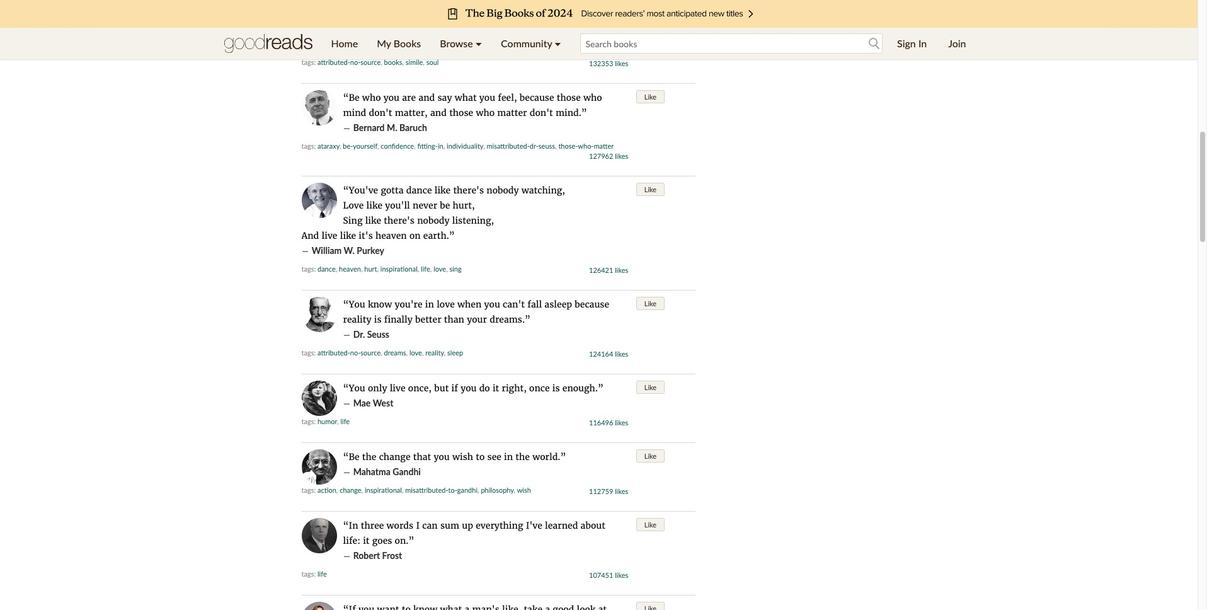 Task type: describe. For each thing, give the bounding box(es) containing it.
dr-
[[530, 142, 539, 150]]

0 horizontal spatial nobody
[[417, 215, 450, 226]]

mind."
[[556, 107, 588, 119]]

sleep link
[[448, 349, 464, 357]]

1 vertical spatial inspirational link
[[365, 486, 402, 494]]

know
[[368, 299, 392, 310]]

0 horizontal spatial heaven
[[339, 265, 361, 273]]

words
[[387, 520, 414, 531]]

mind
[[343, 107, 367, 119]]

is inside the "a room without books is like a body without a soul." ― marcus tullius cicero
[[449, 23, 457, 35]]

yourself
[[353, 142, 378, 150]]

― inside "you've gotta dance like there's nobody watching, love like you'll never be hurt, sing like there's nobody listening, and live like it's heaven on earth." ― william w. purkey
[[302, 245, 309, 257]]

gotta
[[381, 185, 404, 196]]

i've
[[526, 520, 543, 531]]

132353
[[590, 59, 614, 67]]

source for books
[[361, 58, 381, 66]]

listening,
[[452, 215, 494, 226]]

because inside '"you know you're in love when you can't fall asleep because reality is finally better than your dreams." ― dr. seuss'
[[575, 299, 610, 310]]

mahatma
[[354, 467, 391, 477]]

like link for "you know you're in love when you can't fall asleep because reality is finally better than your dreams."
[[637, 297, 665, 310]]

― inside the "a room without books is like a body without a soul." ― marcus tullius cicero
[[343, 38, 351, 50]]

life:
[[343, 535, 361, 547]]

those-who-matter link
[[559, 142, 614, 150]]

love inside '"you know you're in love when you can't fall asleep because reality is finally better than your dreams." ― dr. seuss'
[[437, 299, 455, 310]]

― inside "you only live once, but if you do it right, once is enough." ― mae west
[[343, 398, 351, 409]]

"be the change that you wish to see in the world." ― mahatma gandhi
[[343, 451, 566, 478]]

107451
[[590, 571, 614, 579]]

marcus
[[354, 38, 383, 49]]

home link
[[322, 28, 368, 59]]

w.
[[344, 245, 355, 256]]

simile
[[406, 58, 423, 66]]

love
[[343, 200, 364, 211]]

"a
[[343, 23, 355, 35]]

west
[[373, 398, 394, 409]]

tags: for tags: ataraxy , be-yourself , confidence , fitting-in , individuality , misattributed-dr-seuss , those-who-matter 127962 likes
[[302, 142, 316, 150]]

you'll
[[385, 200, 410, 211]]

than
[[444, 314, 465, 325]]

books inside the "a room without books is like a body without a soul." ― marcus tullius cicero
[[421, 23, 447, 35]]

simile link
[[406, 58, 423, 66]]

books link
[[384, 58, 403, 66]]

books
[[394, 37, 421, 49]]

heaven inside "you've gotta dance like there's nobody watching, love like you'll never be hurt, sing like there's nobody listening, and live like it's heaven on earth." ― william w. purkey
[[376, 230, 407, 241]]

1 horizontal spatial who
[[476, 107, 495, 119]]

1 don't from the left
[[369, 107, 392, 119]]

sing
[[450, 265, 462, 273]]

112759 likes link
[[590, 487, 629, 496]]

you left the feel,
[[480, 92, 496, 103]]

community ▾ button
[[492, 28, 571, 59]]

heaven link
[[339, 265, 361, 273]]

0 horizontal spatial those
[[450, 107, 474, 119]]

1 vertical spatial and
[[431, 107, 447, 119]]

attributed- for tags: attributed-no-source , books , simile , soul
[[318, 58, 350, 66]]

116496 likes
[[590, 419, 629, 427]]

like for "you've gotta dance like there's nobody watching,
[[645, 185, 657, 194]]

be-yourself link
[[343, 142, 378, 150]]

1 vertical spatial love link
[[410, 349, 422, 357]]

those-
[[559, 142, 578, 150]]

individuality link
[[447, 142, 484, 150]]

hurt link
[[365, 265, 377, 273]]

2 horizontal spatial life
[[421, 265, 430, 273]]

dreams."
[[490, 314, 531, 325]]

likes for "you've gotta dance like there's nobody watching,
[[615, 266, 629, 274]]

body
[[486, 23, 507, 35]]

join
[[949, 37, 967, 49]]

2 horizontal spatial who
[[584, 92, 603, 103]]

misattributed-dr-seuss link
[[487, 142, 555, 150]]

hurt
[[365, 265, 377, 273]]

soul
[[427, 58, 439, 66]]

like up the be
[[435, 185, 451, 196]]

it's
[[359, 230, 373, 241]]

1 vertical spatial reality
[[426, 349, 444, 357]]

never
[[413, 200, 438, 211]]

Search books text field
[[580, 33, 883, 54]]

ataraxy link
[[318, 142, 340, 150]]

purkey
[[357, 245, 384, 256]]

marcus tullius cicero image
[[302, 21, 337, 57]]

community ▾
[[501, 37, 561, 49]]

▾ for browse ▾
[[476, 37, 482, 49]]

124164 likes link
[[590, 350, 629, 358]]

matter inside 'tags: ataraxy , be-yourself , confidence , fitting-in , individuality , misattributed-dr-seuss , those-who-matter 127962 likes'
[[594, 142, 614, 150]]

asleep
[[545, 299, 573, 310]]

0 vertical spatial and
[[419, 92, 435, 103]]

goes
[[372, 535, 392, 547]]

0 horizontal spatial who
[[362, 92, 381, 103]]

likes for "be the change that you wish to see in the world."
[[615, 487, 629, 496]]

0 horizontal spatial misattributed-
[[406, 486, 449, 494]]

― inside the "be the change that you wish to see in the world." ― mahatma gandhi
[[343, 467, 351, 478]]

on
[[410, 230, 421, 241]]

mae
[[354, 398, 371, 409]]

misattributed-to-gandhi link
[[406, 486, 478, 494]]

like link for "in three words i can sum up everything i've learned about life: it goes on."
[[637, 518, 665, 531]]

individuality
[[447, 142, 484, 150]]

source for dreams
[[361, 349, 381, 357]]

who-
[[578, 142, 594, 150]]

attributed- for tags: attributed-no-source , dreams , love , reality , sleep
[[318, 349, 350, 357]]

attributed-no-source link for ―
[[318, 58, 381, 66]]

"you only live once, but if you do it right, once is enough." ― mae west
[[343, 383, 604, 409]]

126421
[[590, 266, 614, 274]]

0 horizontal spatial change
[[340, 486, 362, 494]]

1 horizontal spatial those
[[557, 92, 581, 103]]

like inside the "a room without books is like a body without a soul." ― marcus tullius cicero
[[459, 23, 475, 35]]

0 vertical spatial inspirational
[[381, 265, 418, 273]]

"be for "be who you are and say what you feel, because those who mind don't matter, and those who matter don't mind."
[[343, 92, 360, 103]]

tags: action , change , inspirational , misattributed-to-gandhi , philosophy , wish
[[302, 486, 531, 494]]

humor link
[[318, 417, 337, 426]]

do
[[480, 383, 490, 394]]

1 horizontal spatial nobody
[[487, 185, 519, 196]]

mahatma gandhi image
[[302, 450, 337, 485]]

in inside 'tags: ataraxy , be-yourself , confidence , fitting-in , individuality , misattributed-dr-seuss , those-who-matter 127962 likes'
[[438, 142, 444, 150]]

change inside the "be the change that you wish to see in the world." ― mahatma gandhi
[[379, 451, 411, 463]]

127962 likes link
[[590, 152, 629, 160]]

wish link
[[517, 486, 531, 494]]

up
[[462, 520, 473, 531]]

it inside "in three words i can sum up everything i've learned about life: it goes on." ― robert frost
[[363, 535, 370, 547]]

107451 likes
[[590, 571, 629, 579]]

▾ for community ▾
[[555, 37, 561, 49]]

132353 likes link
[[590, 59, 629, 67]]

m.
[[387, 122, 398, 133]]

likes for "in three words i can sum up everything i've learned about life: it goes on."
[[615, 571, 629, 579]]

― inside "be who you are and say what you feel, because those who mind don't matter, and those who matter don't mind." ― bernard m. baruch
[[343, 122, 351, 134]]

in inside '"you know you're in love when you can't fall asleep because reality is finally better than your dreams." ― dr. seuss'
[[425, 299, 434, 310]]

i
[[416, 520, 420, 531]]

menu containing home
[[322, 28, 571, 59]]

sleep
[[448, 349, 464, 357]]

browse
[[440, 37, 473, 49]]

right,
[[502, 383, 527, 394]]

0 vertical spatial inspirational link
[[381, 265, 418, 273]]

like link for "be who you are and say what you feel, because those who mind don't matter, and those who matter don't mind."
[[637, 90, 665, 103]]

like up it's
[[365, 215, 382, 226]]

127962
[[590, 152, 614, 160]]

0 vertical spatial love
[[434, 265, 446, 273]]

is inside '"you know you're in love when you can't fall asleep because reality is finally better than your dreams." ― dr. seuss'
[[374, 314, 382, 325]]

william
[[312, 245, 342, 256]]

tags: humor , life
[[302, 417, 350, 426]]

confidence
[[381, 142, 414, 150]]

see
[[488, 451, 502, 463]]

wish inside the "be the change that you wish to see in the world." ― mahatma gandhi
[[453, 451, 474, 463]]



Task type: locate. For each thing, give the bounding box(es) containing it.
life link left sing
[[421, 265, 430, 273]]

116496
[[590, 419, 614, 427]]

"be up the mind
[[343, 92, 360, 103]]

0 horizontal spatial is
[[374, 314, 382, 325]]

1 horizontal spatial without
[[509, 23, 544, 35]]

1 source from the top
[[361, 58, 381, 66]]

0 vertical spatial dance
[[407, 185, 432, 196]]

― down 'and'
[[302, 245, 309, 257]]

0 vertical spatial source
[[361, 58, 381, 66]]

4 like link from the top
[[637, 297, 665, 310]]

1 horizontal spatial don't
[[530, 107, 553, 119]]

― down life:
[[343, 550, 351, 562]]

116496 likes link
[[590, 419, 629, 427]]

1 "you from the top
[[343, 299, 366, 310]]

feel,
[[498, 92, 517, 103]]

it right do
[[493, 383, 500, 394]]

my books
[[377, 37, 421, 49]]

1 "be from the top
[[343, 92, 360, 103]]

misattributed- inside 'tags: ataraxy , be-yourself , confidence , fitting-in , individuality , misattributed-dr-seuss , those-who-matter 127962 likes'
[[487, 142, 530, 150]]

0 vertical spatial "be
[[343, 92, 360, 103]]

like link
[[637, 21, 665, 35], [637, 90, 665, 103], [637, 183, 665, 196], [637, 297, 665, 310], [637, 381, 665, 394], [637, 450, 665, 463], [637, 518, 665, 531]]

2 "you from the top
[[343, 383, 366, 394]]

who up mind."
[[584, 92, 603, 103]]

1 horizontal spatial change
[[379, 451, 411, 463]]

reality link
[[426, 349, 444, 357]]

you're
[[395, 299, 423, 310]]

life down "robert frost" image
[[318, 570, 327, 578]]

"be
[[343, 92, 360, 103], [343, 451, 360, 463]]

like up w.
[[340, 230, 356, 241]]

it inside "you only live once, but if you do it right, once is enough." ― mae west
[[493, 383, 500, 394]]

0 horizontal spatial life link
[[318, 570, 327, 578]]

▾ inside dropdown button
[[476, 37, 482, 49]]

you inside '"you know you're in love when you can't fall asleep because reality is finally better than your dreams." ― dr. seuss'
[[485, 299, 500, 310]]

like link for "you've gotta dance like there's nobody watching,
[[637, 183, 665, 196]]

love link
[[434, 265, 446, 273], [410, 349, 422, 357]]

and down say
[[431, 107, 447, 119]]

there's up hurt,
[[454, 185, 484, 196]]

matter up 127962
[[594, 142, 614, 150]]

like down "you've on the left top of the page
[[367, 200, 383, 211]]

tags: attributed-no-source , books , simile , soul
[[302, 58, 439, 66]]

0 vertical spatial no-
[[350, 58, 361, 66]]

― inside '"you know you're in love when you can't fall asleep because reality is finally better than your dreams." ― dr. seuss'
[[343, 329, 351, 340]]

― inside "in three words i can sum up everything i've learned about life: it goes on." ― robert frost
[[343, 550, 351, 562]]

likes inside 'tags: ataraxy , be-yourself , confidence , fitting-in , individuality , misattributed-dr-seuss , those-who-matter 127962 likes'
[[615, 152, 629, 160]]

tags: for tags: life
[[302, 570, 316, 578]]

gandhi
[[393, 467, 421, 477]]

0 vertical spatial wish
[[453, 451, 474, 463]]

1 vertical spatial because
[[575, 299, 610, 310]]

5 tags: from the top
[[302, 417, 316, 426]]

2 without from the left
[[509, 23, 544, 35]]

inspirational right the hurt
[[381, 265, 418, 273]]

and right are
[[419, 92, 435, 103]]

2 attributed- from the top
[[318, 349, 350, 357]]

tags:
[[302, 58, 316, 66], [302, 142, 316, 150], [302, 265, 316, 273], [302, 349, 316, 357], [302, 417, 316, 426], [302, 486, 316, 494], [302, 570, 316, 578]]

don't up m.
[[369, 107, 392, 119]]

you up your
[[485, 299, 500, 310]]

"you
[[343, 299, 366, 310], [343, 383, 366, 394]]

bernard m. baruch image
[[302, 90, 337, 125]]

no- down home
[[350, 58, 361, 66]]

everything
[[476, 520, 524, 531]]

0 horizontal spatial without
[[384, 23, 418, 35]]

action link
[[318, 486, 337, 494]]

like for "in three words i can sum up everything i've learned about life: it goes on."
[[645, 521, 657, 529]]

you
[[384, 92, 400, 103], [480, 92, 496, 103], [485, 299, 500, 310], [461, 383, 477, 394], [434, 451, 450, 463]]

like for "you only live once, but if you do it right, once is enough."
[[645, 383, 657, 392]]

source down seuss
[[361, 349, 381, 357]]

who up the mind
[[362, 92, 381, 103]]

tags: for tags: attributed-no-source , dreams , love , reality , sleep
[[302, 349, 316, 357]]

1 like from the top
[[645, 24, 657, 32]]

sing
[[343, 215, 363, 226]]

"you've gotta dance like there's nobody watching, love like you'll never be hurt, sing like there's nobody listening, and live like it's heaven on earth." ― william w. purkey
[[302, 185, 566, 257]]

cicero
[[411, 38, 437, 49]]

dance inside "you've gotta dance like there's nobody watching, love like you'll never be hurt, sing like there's nobody listening, and live like it's heaven on earth." ― william w. purkey
[[407, 185, 432, 196]]

tags: down marcus tullius cicero image
[[302, 58, 316, 66]]

4 like from the top
[[645, 299, 657, 308]]

2 the from the left
[[516, 451, 530, 463]]

1 horizontal spatial dance
[[407, 185, 432, 196]]

1 vertical spatial change
[[340, 486, 362, 494]]

1 vertical spatial "you
[[343, 383, 366, 394]]

― left dr.
[[343, 329, 351, 340]]

1 attributed-no-source link from the top
[[318, 58, 381, 66]]

because inside "be who you are and say what you feel, because those who mind don't matter, and those who matter don't mind." ― bernard m. baruch
[[520, 92, 555, 103]]

frost
[[382, 550, 402, 561]]

0 horizontal spatial dance
[[318, 265, 336, 273]]

"in
[[343, 520, 358, 531]]

seuss
[[539, 142, 555, 150]]

0 vertical spatial life link
[[421, 265, 430, 273]]

0 vertical spatial books
[[421, 23, 447, 35]]

124164
[[590, 350, 614, 358]]

▾
[[476, 37, 482, 49], [555, 37, 561, 49]]

1 horizontal spatial in
[[438, 142, 444, 150]]

dance up never
[[407, 185, 432, 196]]

1 attributed- from the top
[[318, 58, 350, 66]]

in left individuality link
[[438, 142, 444, 150]]

0 vertical spatial attributed-
[[318, 58, 350, 66]]

tags: left ataraxy link
[[302, 142, 316, 150]]

no- for books
[[350, 58, 361, 66]]

"be inside "be who you are and say what you feel, because those who mind don't matter, and those who matter don't mind." ― bernard m. baruch
[[343, 92, 360, 103]]

1 horizontal spatial because
[[575, 299, 610, 310]]

"you up the mae
[[343, 383, 366, 394]]

0 vertical spatial live
[[322, 230, 338, 241]]

don't left mind."
[[530, 107, 553, 119]]

is inside "you only live once, but if you do it right, once is enough." ― mae west
[[553, 383, 560, 394]]

live inside "you only live once, but if you do it right, once is enough." ― mae west
[[390, 383, 406, 394]]

1 horizontal spatial love link
[[434, 265, 446, 273]]

0 horizontal spatial wish
[[453, 451, 474, 463]]

gandhi
[[458, 486, 478, 494]]

likes for "you only live once, but if you do it right, once is enough."
[[615, 419, 629, 427]]

likes for "you know you're in love when you can't fall asleep because reality is finally better than your dreams."
[[615, 350, 629, 358]]

like link for "be the change that you wish to see in the world."
[[637, 450, 665, 463]]

source
[[361, 58, 381, 66], [361, 349, 381, 357]]

2 ▾ from the left
[[555, 37, 561, 49]]

you right if
[[461, 383, 477, 394]]

0 vertical spatial reality
[[343, 314, 372, 325]]

Search for books to add to your shelves search field
[[580, 33, 883, 54]]

you inside "you only live once, but if you do it right, once is enough." ― mae west
[[461, 383, 477, 394]]

▾ right browse
[[476, 37, 482, 49]]

you inside the "be the change that you wish to see in the world." ― mahatma gandhi
[[434, 451, 450, 463]]

william w. purkey image
[[302, 183, 337, 218]]

2 horizontal spatial life link
[[421, 265, 430, 273]]

0 vertical spatial it
[[493, 383, 500, 394]]

say
[[438, 92, 452, 103]]

misattributed- down gandhi
[[406, 486, 449, 494]]

2 tags: from the top
[[302, 142, 316, 150]]

but
[[435, 383, 449, 394]]

1 vertical spatial love
[[437, 299, 455, 310]]

6 likes from the top
[[615, 487, 629, 496]]

0 horizontal spatial reality
[[343, 314, 372, 325]]

life
[[421, 265, 430, 273], [341, 417, 350, 426], [318, 570, 327, 578]]

"you for "you only live once, but if you do it right, once is enough."
[[343, 383, 366, 394]]

tags: for tags: attributed-no-source , books , simile , soul
[[302, 58, 316, 66]]

like for "be the change that you wish to see in the world."
[[645, 452, 657, 460]]

2 like from the top
[[645, 93, 657, 101]]

matter down the feel,
[[498, 107, 527, 119]]

1 vertical spatial "be
[[343, 451, 360, 463]]

those up mind."
[[557, 92, 581, 103]]

2 vertical spatial is
[[553, 383, 560, 394]]

action
[[318, 486, 337, 494]]

because right asleep
[[575, 299, 610, 310]]

3 like link from the top
[[637, 183, 665, 196]]

―
[[343, 38, 351, 50], [343, 122, 351, 134], [302, 245, 309, 257], [343, 329, 351, 340], [343, 398, 351, 409], [343, 467, 351, 478], [343, 550, 351, 562]]

5 like from the top
[[645, 383, 657, 392]]

1 horizontal spatial live
[[390, 383, 406, 394]]

― up change link
[[343, 467, 351, 478]]

1 likes from the top
[[615, 59, 629, 67]]

dance down the william
[[318, 265, 336, 273]]

and
[[302, 230, 319, 241]]

tags: inside 'tags: ataraxy , be-yourself , confidence , fitting-in , individuality , misattributed-dr-seuss , those-who-matter 127962 likes'
[[302, 142, 316, 150]]

robert frost image
[[302, 518, 337, 554]]

1 horizontal spatial it
[[493, 383, 500, 394]]

like link for "you only live once, but if you do it right, once is enough."
[[637, 381, 665, 394]]

no- for dreams
[[350, 349, 361, 357]]

0 horizontal spatial there's
[[384, 215, 415, 226]]

tags: left action link
[[302, 486, 316, 494]]

7 like from the top
[[645, 521, 657, 529]]

126421 likes link
[[590, 266, 629, 274]]

6 like link from the top
[[637, 450, 665, 463]]

4 tags: from the top
[[302, 349, 316, 357]]

live inside "you've gotta dance like there's nobody watching, love like you'll never be hurt, sing like there's nobody listening, and live like it's heaven on earth." ― william w. purkey
[[322, 230, 338, 241]]

life right humor
[[341, 417, 350, 426]]

0 horizontal spatial books
[[384, 58, 403, 66]]

change
[[379, 451, 411, 463], [340, 486, 362, 494]]

my
[[377, 37, 391, 49]]

"in three words i can sum up everything i've learned about life: it goes on." ― robert frost
[[343, 520, 606, 562]]

join link
[[940, 28, 976, 59]]

attributed- down home
[[318, 58, 350, 66]]

love link left reality link
[[410, 349, 422, 357]]

that
[[413, 451, 431, 463]]

2 likes from the top
[[615, 152, 629, 160]]

there's down the you'll
[[384, 215, 415, 226]]

dreams
[[384, 349, 406, 357]]

to-
[[449, 486, 458, 494]]

tags: for tags: humor , life
[[302, 417, 316, 426]]

wish left to at the left of page
[[453, 451, 474, 463]]

1 vertical spatial inspirational
[[365, 486, 402, 494]]

2 a from the left
[[547, 23, 552, 35]]

tags: ataraxy , be-yourself , confidence , fitting-in , individuality , misattributed-dr-seuss , those-who-matter 127962 likes
[[302, 142, 629, 160]]

▾ inside popup button
[[555, 37, 561, 49]]

your
[[467, 314, 487, 325]]

likes right 124164
[[615, 350, 629, 358]]

― down the mind
[[343, 122, 351, 134]]

confidence link
[[381, 142, 414, 150]]

2 source from the top
[[361, 349, 381, 357]]

change right "action"
[[340, 486, 362, 494]]

1 vertical spatial in
[[425, 299, 434, 310]]

5 like link from the top
[[637, 381, 665, 394]]

reality
[[343, 314, 372, 325], [426, 349, 444, 357]]

change up gandhi
[[379, 451, 411, 463]]

tags: left dance link
[[302, 265, 316, 273]]

2 horizontal spatial is
[[553, 383, 560, 394]]

1 vertical spatial attributed-
[[318, 349, 350, 357]]

1 horizontal spatial life
[[341, 417, 350, 426]]

live
[[322, 230, 338, 241], [390, 383, 406, 394]]

1 horizontal spatial matter
[[594, 142, 614, 150]]

you right that
[[434, 451, 450, 463]]

"you've
[[343, 185, 378, 196]]

only
[[368, 383, 387, 394]]

earth."
[[424, 230, 455, 241]]

5 likes from the top
[[615, 419, 629, 427]]

1 horizontal spatial a
[[547, 23, 552, 35]]

0 horizontal spatial in
[[425, 299, 434, 310]]

2 vertical spatial love
[[410, 349, 422, 357]]

3 tags: from the top
[[302, 265, 316, 273]]

3 likes from the top
[[615, 266, 629, 274]]

124164 likes
[[590, 350, 629, 358]]

is up seuss
[[374, 314, 382, 325]]

1 horizontal spatial heaven
[[376, 230, 407, 241]]

the up mahatma
[[362, 451, 377, 463]]

finally
[[384, 314, 413, 325]]

0 horizontal spatial matter
[[498, 107, 527, 119]]

0 vertical spatial there's
[[454, 185, 484, 196]]

a left soul."
[[547, 23, 552, 35]]

room
[[358, 23, 381, 35]]

0 horizontal spatial don't
[[369, 107, 392, 119]]

2 like link from the top
[[637, 90, 665, 103]]

2 vertical spatial life link
[[318, 570, 327, 578]]

7 tags: from the top
[[302, 570, 316, 578]]

1 like link from the top
[[637, 21, 665, 35]]

love left reality link
[[410, 349, 422, 357]]

0 vertical spatial "you
[[343, 299, 366, 310]]

7 like link from the top
[[637, 518, 665, 531]]

0 horizontal spatial it
[[363, 535, 370, 547]]

on."
[[395, 535, 414, 547]]

who down 'what'
[[476, 107, 495, 119]]

― left the mae
[[343, 398, 351, 409]]

0 horizontal spatial love link
[[410, 349, 422, 357]]

dr. seuss image
[[302, 297, 337, 332]]

1 vertical spatial books
[[384, 58, 403, 66]]

life link down "robert frost" image
[[318, 570, 327, 578]]

0 vertical spatial change
[[379, 451, 411, 463]]

"you inside "you only live once, but if you do it right, once is enough." ― mae west
[[343, 383, 366, 394]]

tags: down dr. seuss "image"
[[302, 349, 316, 357]]

what
[[455, 92, 477, 103]]

― down "a
[[343, 38, 351, 50]]

6 tags: from the top
[[302, 486, 316, 494]]

1 horizontal spatial the
[[516, 451, 530, 463]]

humor
[[318, 417, 337, 426]]

likes right 116496
[[615, 419, 629, 427]]

132353 likes
[[590, 59, 629, 67]]

0 horizontal spatial life
[[318, 570, 327, 578]]

1 vertical spatial misattributed-
[[406, 486, 449, 494]]

2 attributed-no-source link from the top
[[318, 349, 381, 357]]

those down 'what'
[[450, 107, 474, 119]]

1 ▾ from the left
[[476, 37, 482, 49]]

tags: down "robert frost" image
[[302, 570, 316, 578]]

like for "a room without books is like a body without a soul."
[[645, 24, 657, 32]]

"a room without books is like a body without a soul." ― marcus tullius cicero
[[343, 23, 581, 50]]

three
[[361, 520, 384, 531]]

2 no- from the top
[[350, 349, 361, 357]]

better
[[416, 314, 442, 325]]

attributed-no-source link down dr.
[[318, 349, 381, 357]]

you left are
[[384, 92, 400, 103]]

misattributed-
[[487, 142, 530, 150], [406, 486, 449, 494]]

about
[[581, 520, 606, 531]]

mae west image
[[302, 381, 337, 416]]

"be up mahatma
[[343, 451, 360, 463]]

0 vertical spatial attributed-no-source link
[[318, 58, 381, 66]]

"you know you're in love when you can't fall asleep because reality is finally better than your dreams." ― dr. seuss
[[343, 299, 610, 340]]

soul."
[[554, 23, 581, 35]]

2 don't from the left
[[530, 107, 553, 119]]

nobody up earth."
[[417, 215, 450, 226]]

in inside the "be the change that you wish to see in the world." ― mahatma gandhi
[[504, 451, 513, 463]]

attributed-no-source link down home
[[318, 58, 381, 66]]

dreams link
[[384, 349, 406, 357]]

,
[[381, 58, 383, 66], [403, 58, 404, 66], [423, 58, 425, 66], [340, 142, 341, 150], [378, 142, 379, 150], [414, 142, 416, 150], [444, 142, 445, 150], [484, 142, 485, 150], [555, 142, 557, 150], [336, 265, 337, 273], [361, 265, 363, 273], [377, 265, 379, 273], [418, 265, 419, 273], [430, 265, 432, 273], [446, 265, 448, 273], [381, 349, 383, 357], [406, 349, 408, 357], [422, 349, 424, 357], [444, 349, 446, 357], [337, 417, 339, 426], [337, 486, 338, 494], [362, 486, 363, 494], [402, 486, 404, 494], [478, 486, 480, 494], [514, 486, 516, 494]]

4 likes from the top
[[615, 350, 629, 358]]

0 vertical spatial because
[[520, 92, 555, 103]]

no- down dr.
[[350, 349, 361, 357]]

1 no- from the top
[[350, 58, 361, 66]]

1 a from the left
[[478, 23, 483, 35]]

3 like from the top
[[645, 185, 657, 194]]

life link right humor
[[341, 417, 350, 426]]

dance
[[407, 185, 432, 196], [318, 265, 336, 273]]

0 vertical spatial love link
[[434, 265, 446, 273]]

0 vertical spatial matter
[[498, 107, 527, 119]]

philosophy link
[[481, 486, 514, 494]]

nobody left watching,
[[487, 185, 519, 196]]

1 vertical spatial life
[[341, 417, 350, 426]]

like for "you know you're in love when you can't fall asleep because reality is finally better than your dreams."
[[645, 299, 657, 308]]

0 horizontal spatial ▾
[[476, 37, 482, 49]]

reality inside '"you know you're in love when you can't fall asleep because reality is finally better than your dreams." ― dr. seuss'
[[343, 314, 372, 325]]

inspirational link right the hurt
[[381, 265, 418, 273]]

life left sing
[[421, 265, 430, 273]]

7 likes from the top
[[615, 571, 629, 579]]

tags: attributed-no-source , dreams , love , reality , sleep
[[302, 349, 464, 357]]

in right see
[[504, 451, 513, 463]]

likes
[[615, 59, 629, 67], [615, 152, 629, 160], [615, 266, 629, 274], [615, 350, 629, 358], [615, 419, 629, 427], [615, 487, 629, 496], [615, 571, 629, 579]]

1 horizontal spatial reality
[[426, 349, 444, 357]]

0 horizontal spatial a
[[478, 23, 483, 35]]

matter inside "be who you are and say what you feel, because those who mind don't matter, and those who matter don't mind." ― bernard m. baruch
[[498, 107, 527, 119]]

likes right 112759 on the bottom of the page
[[615, 487, 629, 496]]

likes right 127962
[[615, 152, 629, 160]]

books up cicero
[[421, 23, 447, 35]]

live right only
[[390, 383, 406, 394]]

reality up dr.
[[343, 314, 372, 325]]

1 horizontal spatial misattributed-
[[487, 142, 530, 150]]

tags: for tags: dance , heaven , hurt , inspirational , life , love , sing
[[302, 265, 316, 273]]

love link left sing link
[[434, 265, 446, 273]]

2 vertical spatial life
[[318, 570, 327, 578]]

1 vertical spatial attributed-no-source link
[[318, 349, 381, 357]]

1 vertical spatial nobody
[[417, 215, 450, 226]]

is
[[449, 23, 457, 35], [374, 314, 382, 325], [553, 383, 560, 394]]

1 vertical spatial source
[[361, 349, 381, 357]]

without up my books
[[384, 23, 418, 35]]

once
[[530, 383, 550, 394]]

reality left sleep
[[426, 349, 444, 357]]

"you inside '"you know you're in love when you can't fall asleep because reality is finally better than your dreams." ― dr. seuss'
[[343, 299, 366, 310]]

1 tags: from the top
[[302, 58, 316, 66]]

1 horizontal spatial is
[[449, 23, 457, 35]]

likes right 126421
[[615, 266, 629, 274]]

attributed- down dr. seuss "image"
[[318, 349, 350, 357]]

1 without from the left
[[384, 23, 418, 35]]

0 vertical spatial in
[[438, 142, 444, 150]]

1 vertical spatial those
[[450, 107, 474, 119]]

1 vertical spatial dance
[[318, 265, 336, 273]]

like
[[645, 24, 657, 32], [645, 93, 657, 101], [645, 185, 657, 194], [645, 299, 657, 308], [645, 383, 657, 392], [645, 452, 657, 460], [645, 521, 657, 529]]

heaven down w.
[[339, 265, 361, 273]]

1 horizontal spatial life link
[[341, 417, 350, 426]]

"you for "you know you're in love when you can't fall asleep because reality is finally better than your dreams."
[[343, 299, 366, 310]]

wish
[[453, 451, 474, 463], [517, 486, 531, 494]]

likes for "a room without books is like a body without a soul."
[[615, 59, 629, 67]]

because right the feel,
[[520, 92, 555, 103]]

fitting-in link
[[418, 142, 444, 150]]

"be for "be the change that you wish to see in the world."
[[343, 451, 360, 463]]

those
[[557, 92, 581, 103], [450, 107, 474, 119]]

0 vertical spatial life
[[421, 265, 430, 273]]

books down tullius
[[384, 58, 403, 66]]

philosophy
[[481, 486, 514, 494]]

likes right 132353
[[615, 59, 629, 67]]

the left world."
[[516, 451, 530, 463]]

6 like from the top
[[645, 452, 657, 460]]

the most anticipated books of 2024 image
[[95, 0, 1104, 28]]

0 vertical spatial those
[[557, 92, 581, 103]]

likes right 107451
[[615, 571, 629, 579]]

be-
[[343, 142, 353, 150]]

2 horizontal spatial in
[[504, 451, 513, 463]]

menu
[[322, 28, 571, 59]]

1 horizontal spatial books
[[421, 23, 447, 35]]

inspirational down mahatma
[[365, 486, 402, 494]]

heaven left on
[[376, 230, 407, 241]]

"you left know
[[343, 299, 366, 310]]

like for "be who you are and say what you feel, because those who mind don't matter, and those who matter don't mind."
[[645, 93, 657, 101]]

"be inside the "be the change that you wish to see in the world." ― mahatma gandhi
[[343, 451, 360, 463]]

is up browse
[[449, 23, 457, 35]]

can't
[[503, 299, 525, 310]]

in up better
[[425, 299, 434, 310]]

2 "be from the top
[[343, 451, 360, 463]]

1 vertical spatial is
[[374, 314, 382, 325]]

1 vertical spatial live
[[390, 383, 406, 394]]

tags: left humor link
[[302, 417, 316, 426]]

sign in link
[[888, 28, 937, 59]]

no-
[[350, 58, 361, 66], [350, 349, 361, 357]]

home
[[331, 37, 358, 49]]

1 vertical spatial life link
[[341, 417, 350, 426]]

love left sing link
[[434, 265, 446, 273]]

sum
[[441, 520, 460, 531]]

1 horizontal spatial wish
[[517, 486, 531, 494]]

1 the from the left
[[362, 451, 377, 463]]

attributed-no-source link for reality
[[318, 349, 381, 357]]

live up the william
[[322, 230, 338, 241]]

without up community
[[509, 23, 544, 35]]

1 horizontal spatial there's
[[454, 185, 484, 196]]

misattributed- left seuss
[[487, 142, 530, 150]]

0 horizontal spatial live
[[322, 230, 338, 241]]

attributed-
[[318, 58, 350, 66], [318, 349, 350, 357]]

like link for "a room without books is like a body without a soul."
[[637, 21, 665, 35]]

a left body
[[478, 23, 483, 35]]

0 vertical spatial nobody
[[487, 185, 519, 196]]

source down marcus
[[361, 58, 381, 66]]

tags: for tags: action , change , inspirational , misattributed-to-gandhi , philosophy , wish
[[302, 486, 316, 494]]



Task type: vqa. For each thing, say whether or not it's contained in the screenshot.
WANT TO READ button
no



